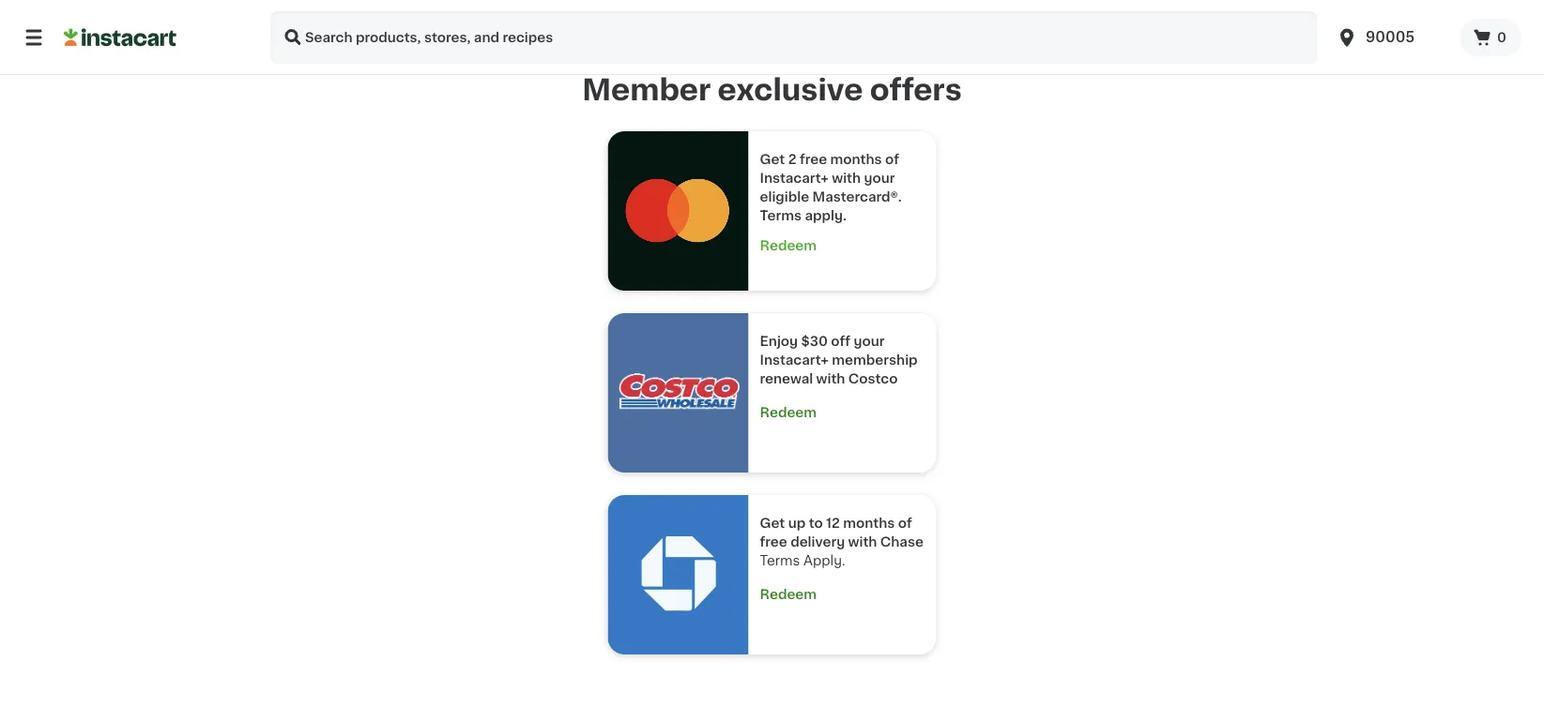 Task type: vqa. For each thing, say whether or not it's contained in the screenshot.
soups
no



Task type: describe. For each thing, give the bounding box(es) containing it.
get 2 free months of instacart+ with your eligible mastercard®. terms apply.
[[760, 153, 905, 223]]

0
[[1497, 31, 1507, 44]]

90005 button
[[1325, 11, 1460, 64]]

eligible
[[760, 191, 809, 204]]

2 redeem button from the top
[[760, 392, 925, 422]]

renewal
[[760, 373, 813, 386]]

get for get up to 12 months of free delivery with chase
[[760, 517, 785, 530]]

membership
[[832, 354, 918, 367]]

free inside get 2 free months of instacart+ with your eligible mastercard®. terms apply.
[[800, 153, 827, 166]]

enjoy
[[760, 335, 798, 348]]

member
[[582, 75, 711, 104]]

terms apply.
[[760, 536, 927, 568]]

2 redeem from the top
[[760, 407, 817, 420]]

months inside get up to 12 months of free delivery with chase
[[843, 517, 895, 530]]

Search field
[[270, 11, 1317, 64]]

with inside get up to 12 months of free delivery with chase
[[848, 536, 877, 549]]

0 button
[[1460, 19, 1522, 56]]

12
[[826, 517, 840, 530]]

4 redeem button from the top
[[760, 575, 925, 605]]

$30
[[801, 335, 828, 348]]

chase
[[880, 536, 924, 549]]

up
[[788, 517, 806, 530]]

with inside get 2 free months of instacart+ with your eligible mastercard®. terms apply.
[[832, 172, 861, 185]]

member exclusive offers
[[582, 75, 962, 104]]

of inside get up to 12 months of free delivery with chase
[[898, 517, 912, 530]]

with inside enjoy $30 off your instacart+ membership renewal with costco
[[816, 373, 845, 386]]



Task type: locate. For each thing, give the bounding box(es) containing it.
redeem down 'apply.'
[[760, 239, 817, 253]]

apply.
[[805, 209, 847, 223]]

terms down "up"
[[760, 555, 800, 568]]

instacart logo image
[[64, 26, 176, 49]]

your inside get 2 free months of instacart+ with your eligible mastercard®. terms apply.
[[864, 172, 895, 185]]

None search field
[[270, 11, 1317, 64]]

free
[[800, 153, 827, 166], [760, 536, 787, 549]]

instacart+ up renewal
[[760, 354, 829, 367]]

1 vertical spatial terms
[[760, 555, 800, 568]]

off
[[831, 335, 850, 348]]

mastercard®.
[[812, 191, 902, 204]]

90005 button
[[1336, 11, 1448, 64]]

0 vertical spatial of
[[885, 153, 899, 166]]

get for get 2 free months of instacart+ with your eligible mastercard®. terms apply.
[[760, 153, 785, 166]]

0 vertical spatial redeem
[[760, 239, 817, 253]]

0 vertical spatial your
[[864, 172, 895, 185]]

2 instacart+ from the top
[[760, 354, 829, 367]]

of up chase
[[898, 517, 912, 530]]

your up membership
[[854, 335, 885, 348]]

months up mastercard®.
[[830, 153, 882, 166]]

delivery
[[791, 536, 845, 549]]

1 vertical spatial with
[[816, 373, 845, 386]]

1 terms from the top
[[760, 209, 802, 223]]

free right 2
[[800, 153, 827, 166]]

of inside get 2 free months of instacart+ with your eligible mastercard®. terms apply.
[[885, 153, 899, 166]]

1 vertical spatial of
[[898, 517, 912, 530]]

terms inside terms apply.
[[760, 555, 800, 568]]

1 redeem button from the top
[[760, 237, 925, 255]]

redeem down the apply.
[[760, 589, 817, 602]]

with up mastercard®.
[[832, 172, 861, 185]]

instacart+ inside enjoy $30 off your instacart+ membership renewal with costco
[[760, 354, 829, 367]]

0 vertical spatial terms
[[760, 209, 802, 223]]

get
[[760, 153, 785, 166], [760, 517, 785, 530]]

5 redeem button from the top
[[760, 586, 817, 605]]

get inside get 2 free months of instacart+ with your eligible mastercard®. terms apply.
[[760, 153, 785, 166]]

redeem
[[760, 239, 817, 253], [760, 407, 817, 420], [760, 589, 817, 602]]

free inside get up to 12 months of free delivery with chase
[[760, 536, 787, 549]]

terms down 'eligible'
[[760, 209, 802, 223]]

with left chase
[[848, 536, 877, 549]]

redeem button
[[760, 237, 925, 255], [760, 392, 925, 422], [760, 404, 817, 422], [760, 575, 925, 605], [760, 586, 817, 605]]

to
[[809, 517, 823, 530]]

instacart+ down 2
[[760, 172, 829, 185]]

with
[[832, 172, 861, 185], [816, 373, 845, 386], [848, 536, 877, 549]]

months right 12
[[843, 517, 895, 530]]

1 instacart+ from the top
[[760, 172, 829, 185]]

terms
[[760, 209, 802, 223], [760, 555, 800, 568]]

1 vertical spatial instacart+
[[760, 354, 829, 367]]

with down "off"
[[816, 373, 845, 386]]

3 redeem from the top
[[760, 589, 817, 602]]

instacart+
[[760, 172, 829, 185], [760, 354, 829, 367]]

months inside get 2 free months of instacart+ with your eligible mastercard®. terms apply.
[[830, 153, 882, 166]]

1 vertical spatial free
[[760, 536, 787, 549]]

2 get from the top
[[760, 517, 785, 530]]

enjoy $30 off your instacart+ membership renewal with costco
[[760, 335, 921, 386]]

costco
[[848, 373, 898, 386]]

exclusive
[[718, 75, 863, 104]]

apply.
[[804, 555, 845, 568]]

0 vertical spatial with
[[832, 172, 861, 185]]

of up mastercard®.
[[885, 153, 899, 166]]

your up mastercard®.
[[864, 172, 895, 185]]

0 vertical spatial free
[[800, 153, 827, 166]]

get left 2
[[760, 153, 785, 166]]

1 vertical spatial redeem
[[760, 407, 817, 420]]

1 vertical spatial your
[[854, 335, 885, 348]]

terms inside get 2 free months of instacart+ with your eligible mastercard®. terms apply.
[[760, 209, 802, 223]]

1 get from the top
[[760, 153, 785, 166]]

get inside get up to 12 months of free delivery with chase
[[760, 517, 785, 530]]

2 terms from the top
[[760, 555, 800, 568]]

0 vertical spatial instacart+
[[760, 172, 829, 185]]

2 vertical spatial with
[[848, 536, 877, 549]]

1 vertical spatial months
[[843, 517, 895, 530]]

0 horizontal spatial free
[[760, 536, 787, 549]]

months
[[830, 153, 882, 166], [843, 517, 895, 530]]

2 vertical spatial redeem
[[760, 589, 817, 602]]

offers
[[870, 75, 962, 104]]

get left "up"
[[760, 517, 785, 530]]

3 redeem button from the top
[[760, 404, 817, 422]]

1 horizontal spatial free
[[800, 153, 827, 166]]

0 vertical spatial months
[[830, 153, 882, 166]]

1 redeem from the top
[[760, 239, 817, 253]]

2
[[788, 153, 796, 166]]

90005
[[1366, 31, 1415, 44]]

free left delivery
[[760, 536, 787, 549]]

your inside enjoy $30 off your instacart+ membership renewal with costco
[[854, 335, 885, 348]]

instacart+ inside get 2 free months of instacart+ with your eligible mastercard®. terms apply.
[[760, 172, 829, 185]]

of
[[885, 153, 899, 166], [898, 517, 912, 530]]

1 vertical spatial get
[[760, 517, 785, 530]]

get up to 12 months of free delivery with chase
[[760, 517, 924, 549]]

0 vertical spatial get
[[760, 153, 785, 166]]

your
[[864, 172, 895, 185], [854, 335, 885, 348]]

redeem down renewal
[[760, 407, 817, 420]]



